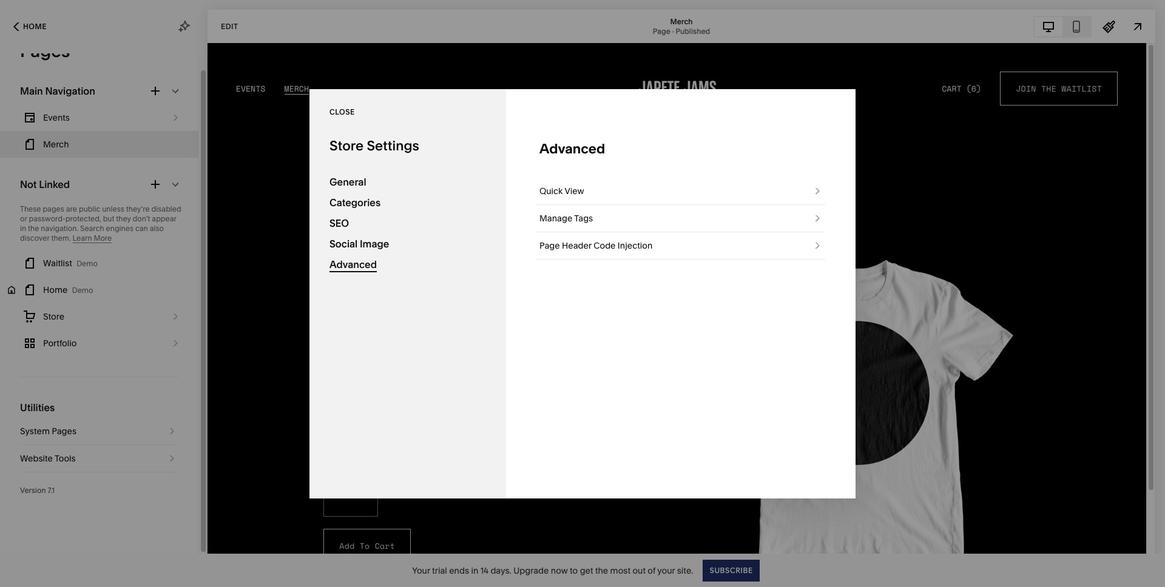 Task type: describe. For each thing, give the bounding box(es) containing it.
protected,
[[65, 214, 101, 223]]

tags
[[574, 213, 593, 224]]

version
[[20, 486, 46, 495]]

navigation
[[45, 85, 95, 97]]

unless
[[102, 205, 124, 214]]

get
[[580, 565, 593, 576]]

they're
[[126, 205, 150, 214]]

tools
[[55, 453, 76, 464]]

image
[[360, 238, 389, 250]]

·
[[672, 26, 674, 36]]

these
[[20, 205, 41, 214]]

are
[[66, 205, 77, 214]]

add a new page to the "main navigation" group image
[[149, 84, 162, 98]]

events
[[43, 112, 70, 123]]

0 vertical spatial pages
[[20, 41, 70, 61]]

demo for home
[[72, 286, 93, 295]]

manage
[[540, 213, 573, 224]]

close
[[330, 107, 355, 117]]

waitlist
[[43, 258, 72, 269]]

password-
[[29, 214, 65, 223]]

not linked
[[20, 178, 70, 191]]

settings
[[367, 137, 419, 154]]

disabled
[[151, 205, 181, 214]]

manage tags
[[540, 213, 593, 224]]

or
[[20, 214, 27, 223]]

social image link
[[330, 233, 486, 254]]

1 vertical spatial advanced
[[330, 258, 377, 270]]

7.1
[[48, 486, 55, 495]]

page inside merch page · published
[[653, 26, 671, 36]]

system pages button
[[20, 418, 178, 445]]

website
[[20, 453, 53, 464]]

header
[[562, 240, 592, 251]]

search
[[80, 224, 104, 233]]

1 vertical spatial in
[[471, 565, 479, 576]]

home for home demo
[[43, 285, 68, 296]]

seo
[[330, 217, 349, 229]]

not
[[20, 178, 37, 191]]

don't
[[133, 214, 150, 223]]

store for store
[[43, 311, 64, 322]]

trial
[[432, 565, 447, 576]]

page inside dialog
[[540, 240, 560, 251]]

social image
[[330, 238, 389, 250]]

seo link
[[330, 213, 486, 233]]

engines
[[106, 224, 134, 233]]

version 7.1
[[20, 486, 55, 495]]

close button
[[330, 101, 355, 123]]

merch for merch page · published
[[670, 17, 693, 26]]

add a new page to the "not linked" navigation group image
[[149, 178, 162, 191]]

now
[[551, 565, 568, 576]]

learn more link
[[73, 234, 112, 243]]

system pages
[[20, 426, 77, 437]]

demo for waitlist
[[77, 259, 98, 268]]

advanced link
[[330, 254, 486, 275]]

14
[[481, 565, 489, 576]]

utilities
[[20, 402, 55, 414]]

linked
[[39, 178, 70, 191]]

home button
[[0, 13, 60, 40]]

website tools button
[[20, 446, 178, 472]]

store for store settings
[[330, 137, 364, 154]]

published
[[676, 26, 710, 36]]

edit
[[221, 22, 238, 31]]

more
[[94, 234, 112, 243]]

store settings
[[330, 137, 419, 154]]

pages
[[43, 205, 64, 214]]

days.
[[491, 565, 512, 576]]

them.
[[51, 234, 71, 243]]

general link
[[330, 171, 486, 192]]

navigation.
[[41, 224, 78, 233]]

home for home
[[23, 22, 47, 31]]

learn more
[[73, 234, 112, 243]]

portfolio
[[43, 338, 77, 349]]

the inside these pages are public unless they're disabled or password-protected, but they don't appear in the navigation. search engines can also discover them.
[[28, 224, 39, 233]]



Task type: locate. For each thing, give the bounding box(es) containing it.
page left header
[[540, 240, 560, 251]]

website tools
[[20, 453, 76, 464]]

merch button
[[0, 131, 198, 158]]

the up discover
[[28, 224, 39, 233]]

learn
[[73, 234, 92, 243]]

but
[[103, 214, 114, 223]]

page
[[653, 26, 671, 36], [540, 240, 560, 251]]

discover
[[20, 234, 49, 243]]

tab list
[[1035, 17, 1091, 36]]

of
[[648, 565, 656, 576]]

merch down events
[[43, 139, 69, 150]]

the right get on the bottom of page
[[595, 565, 608, 576]]

quick
[[540, 185, 563, 196]]

0 vertical spatial merch
[[670, 17, 693, 26]]

quick view
[[540, 185, 584, 196]]

1 horizontal spatial merch
[[670, 17, 693, 26]]

1 horizontal spatial the
[[595, 565, 608, 576]]

in inside these pages are public unless they're disabled or password-protected, but they don't appear in the navigation. search engines can also discover them.
[[20, 224, 26, 233]]

can
[[135, 224, 148, 233]]

dialog containing store settings
[[310, 89, 856, 499]]

merch inside 'button'
[[43, 139, 69, 150]]

merch for merch
[[43, 139, 69, 150]]

advanced
[[540, 141, 605, 157], [330, 258, 377, 270]]

0 horizontal spatial store
[[43, 311, 64, 322]]

advanced down the social image
[[330, 258, 377, 270]]

merch page · published
[[653, 17, 710, 36]]

1 vertical spatial home
[[43, 285, 68, 296]]

main navigation
[[20, 85, 95, 97]]

advanced up "view"
[[540, 141, 605, 157]]

appear
[[152, 214, 176, 223]]

merch inside merch page · published
[[670, 17, 693, 26]]

0 horizontal spatial in
[[20, 224, 26, 233]]

0 vertical spatial in
[[20, 224, 26, 233]]

general
[[330, 176, 366, 188]]

0 vertical spatial home
[[23, 22, 47, 31]]

your
[[658, 565, 675, 576]]

in left the 14
[[471, 565, 479, 576]]

these pages are public unless they're disabled or password-protected, but they don't appear in the navigation. search engines can also discover them.
[[20, 205, 181, 243]]

view
[[565, 185, 584, 196]]

home inside button
[[23, 22, 47, 31]]

dialog
[[310, 89, 856, 499]]

demo down "waitlist demo"
[[72, 286, 93, 295]]

0 horizontal spatial the
[[28, 224, 39, 233]]

store
[[330, 137, 364, 154], [43, 311, 64, 322]]

the
[[28, 224, 39, 233], [595, 565, 608, 576]]

upgrade
[[514, 565, 549, 576]]

1 vertical spatial page
[[540, 240, 560, 251]]

out
[[633, 565, 646, 576]]

also
[[150, 224, 164, 233]]

ends
[[449, 565, 469, 576]]

store down close button
[[330, 137, 364, 154]]

1 vertical spatial merch
[[43, 139, 69, 150]]

1 vertical spatial pages
[[52, 426, 77, 437]]

0 horizontal spatial advanced
[[330, 258, 377, 270]]

waitlist demo
[[43, 258, 98, 269]]

most
[[610, 565, 631, 576]]

to
[[570, 565, 578, 576]]

portfolio button
[[0, 330, 198, 357]]

store button
[[0, 304, 198, 330]]

0 horizontal spatial merch
[[43, 139, 69, 150]]

code
[[594, 240, 616, 251]]

1 vertical spatial the
[[595, 565, 608, 576]]

0 vertical spatial page
[[653, 26, 671, 36]]

0 vertical spatial demo
[[77, 259, 98, 268]]

0 horizontal spatial page
[[540, 240, 560, 251]]

demo
[[77, 259, 98, 268], [72, 286, 93, 295]]

in
[[20, 224, 26, 233], [471, 565, 479, 576]]

pages
[[20, 41, 70, 61], [52, 426, 77, 437]]

home demo
[[43, 285, 93, 296]]

1 horizontal spatial page
[[653, 26, 671, 36]]

edit button
[[213, 15, 246, 38]]

social
[[330, 238, 358, 250]]

merch up the ·
[[670, 17, 693, 26]]

0 vertical spatial the
[[28, 224, 39, 233]]

pages inside button
[[52, 426, 77, 437]]

system
[[20, 426, 50, 437]]

page header code injection
[[540, 240, 653, 251]]

demo inside "waitlist demo"
[[77, 259, 98, 268]]

demo down learn more link
[[77, 259, 98, 268]]

1 vertical spatial store
[[43, 311, 64, 322]]

1 horizontal spatial store
[[330, 137, 364, 154]]

home
[[23, 22, 47, 31], [43, 285, 68, 296]]

1 horizontal spatial in
[[471, 565, 479, 576]]

pages down home button
[[20, 41, 70, 61]]

store inside button
[[43, 311, 64, 322]]

main
[[20, 85, 43, 97]]

page left the ·
[[653, 26, 671, 36]]

1 vertical spatial demo
[[72, 286, 93, 295]]

1 horizontal spatial advanced
[[540, 141, 605, 157]]

pages up tools at the bottom left
[[52, 426, 77, 437]]

site.
[[677, 565, 693, 576]]

0 vertical spatial advanced
[[540, 141, 605, 157]]

your trial ends in 14 days. upgrade now to get the most out of your site.
[[412, 565, 693, 576]]

0 vertical spatial store
[[330, 137, 364, 154]]

store up 'portfolio'
[[43, 311, 64, 322]]

categories link
[[330, 192, 486, 213]]

your
[[412, 565, 430, 576]]

injection
[[618, 240, 653, 251]]

public
[[79, 205, 100, 214]]

in down or on the left top of page
[[20, 224, 26, 233]]

they
[[116, 214, 131, 223]]

events button
[[0, 104, 198, 131]]

categories
[[330, 196, 381, 209]]

demo inside home demo
[[72, 286, 93, 295]]



Task type: vqa. For each thing, say whether or not it's contained in the screenshot.
WEBSITE TOOLS BUTTON
yes



